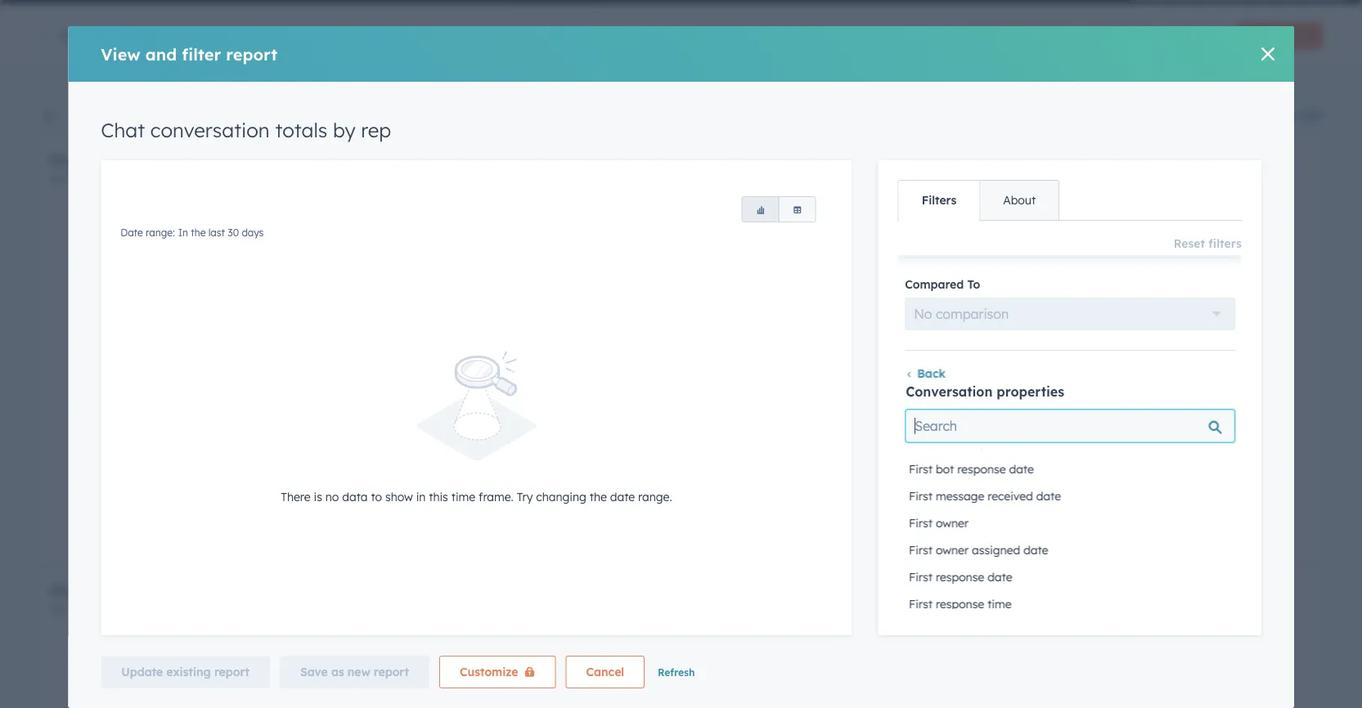 Task type: vqa. For each thing, say whether or not it's contained in the screenshot.
Range related to 0%
no



Task type: locate. For each thing, give the bounding box(es) containing it.
1 vertical spatial chat conversation totals by rep
[[49, 152, 256, 168]]

tab list containing filters
[[898, 180, 1060, 221]]

range: for date range: in the last 30 days
[[146, 227, 175, 239]]

this inside 'chat conversation totals by rep' dialog
[[429, 490, 448, 504]]

chat conversation average first response time by rep date range:
[[49, 582, 399, 616]]

by inside button
[[964, 582, 980, 598]]

date down the assigned
[[987, 570, 1012, 585]]

group
[[742, 196, 816, 223]]

1 horizontal spatial no data to show for this time frame.
[[906, 422, 1102, 436]]

conversation inside 'chat conversation average first response time by rep date range:'
[[84, 582, 169, 598]]

2 vertical spatial date
[[49, 604, 72, 616]]

date
[[1009, 462, 1034, 477], [1036, 489, 1061, 504], [610, 490, 635, 504], [1023, 543, 1048, 558], [987, 570, 1012, 585]]

first owner button
[[905, 510, 1234, 537]]

no data to show for this time frame.
[[260, 422, 456, 436], [906, 422, 1102, 436]]

data up there
[[279, 422, 305, 436]]

Search search field
[[905, 410, 1234, 443]]

conversation
[[150, 118, 270, 142], [84, 152, 169, 168], [729, 152, 814, 168], [84, 582, 169, 598], [729, 582, 814, 598]]

1 vertical spatial range:
[[146, 227, 175, 239]]

owner down message
[[936, 516, 968, 531]]

1 horizontal spatial show
[[385, 490, 413, 504]]

first for first owner
[[909, 516, 932, 531]]

bot
[[936, 462, 954, 477]]

report right existing
[[214, 665, 250, 679]]

conversations
[[76, 103, 146, 115], [180, 103, 250, 115], [283, 103, 353, 115]]

5 first from the top
[[909, 570, 932, 585]]

dashboard
[[1006, 30, 1056, 42]]

report right 'new'
[[374, 665, 409, 679]]

2 horizontal spatial data
[[925, 422, 950, 436]]

conversation inside "element"
[[84, 152, 169, 168]]

1 horizontal spatial conversations
[[180, 103, 250, 115]]

response
[[338, 115, 382, 127], [957, 462, 1006, 477], [936, 570, 984, 585], [261, 582, 320, 598], [936, 597, 984, 612]]

1 horizontal spatial average
[[818, 582, 872, 598]]

1 for from the left
[[353, 422, 369, 436]]

6 first from the top
[[909, 597, 932, 612]]

3 conversations from the left
[[283, 103, 353, 115]]

2 vertical spatial range:
[[74, 604, 103, 616]]

to right no
[[371, 490, 382, 504]]

days
[[242, 227, 264, 239]]

0 vertical spatial first
[[315, 115, 335, 127]]

can
[[1276, 108, 1297, 122]]

0 vertical spatial the
[[191, 227, 206, 239]]

1 vertical spatial owner
[[936, 543, 968, 558]]

0 vertical spatial range:
[[74, 173, 103, 186]]

first down the first response date
[[909, 597, 932, 612]]

date
[[49, 173, 72, 186], [120, 227, 143, 239], [49, 604, 72, 616]]

totals right id on the left of the page
[[275, 118, 328, 142]]

edit
[[1301, 108, 1323, 122]]

chat inside "element"
[[49, 152, 80, 168]]

0 horizontal spatial first
[[231, 582, 257, 598]]

average for first
[[173, 582, 227, 598]]

reset filters
[[1174, 236, 1242, 251]]

add report
[[1249, 30, 1299, 42]]

last
[[208, 227, 225, 239]]

report inside update existing report button
[[214, 665, 250, 679]]

date inside button
[[1023, 543, 1048, 558]]

for inside chat conversation totals by url element
[[999, 422, 1014, 436]]

2 owner from the top
[[936, 543, 968, 558]]

create
[[972, 30, 1003, 42]]

refresh
[[658, 667, 695, 679]]

chat overview
[[61, 25, 182, 45]]

frame. left try
[[479, 490, 514, 504]]

0 horizontal spatial this
[[372, 422, 391, 436]]

0 horizontal spatial no data to show for this time frame.
[[260, 422, 456, 436]]

range: inside chat conversation totals by rep "element"
[[74, 173, 103, 186]]

customize button
[[439, 656, 556, 689]]

everyone
[[1219, 108, 1273, 122]]

2 horizontal spatial frame.
[[1067, 422, 1102, 436]]

to left close
[[910, 582, 923, 598]]

this inside chat conversation totals by rep "element"
[[372, 422, 391, 436]]

1 horizontal spatial first
[[315, 115, 335, 127]]

the right changing
[[590, 490, 607, 504]]

first response time
[[909, 597, 1011, 612]]

frame. up the first bot response date button
[[1067, 422, 1102, 436]]

no inside chat conversation totals by rep "element"
[[260, 422, 276, 436]]

first up first owner assigned date
[[909, 516, 932, 531]]

average
[[173, 582, 227, 598], [818, 582, 872, 598]]

1 vertical spatial first
[[231, 582, 257, 598]]

the
[[191, 227, 206, 239], [590, 490, 607, 504]]

save as new report button
[[280, 656, 429, 689]]

0 vertical spatial owner
[[936, 516, 968, 531]]

conversation inside button
[[729, 582, 814, 598]]

2 for from the left
[[999, 422, 1014, 436]]

time
[[385, 115, 407, 127], [394, 422, 418, 436], [1040, 422, 1064, 436], [451, 490, 475, 504], [324, 582, 353, 598], [876, 582, 906, 598], [987, 597, 1011, 612]]

4 first from the top
[[909, 543, 932, 558]]

0 horizontal spatial frame.
[[422, 422, 456, 436]]

date right the assigned
[[1023, 543, 1048, 558]]

date up received
[[1009, 462, 1034, 477]]

2 conversations from the left
[[180, 103, 250, 115]]

data right no
[[342, 490, 368, 504]]

2 horizontal spatial show
[[968, 422, 995, 436]]

first for first response date
[[909, 570, 932, 585]]

totals
[[275, 118, 328, 142], [173, 152, 210, 168], [818, 152, 856, 168]]

first owner
[[909, 516, 968, 531]]

average inside 'chat conversation average first response time by rep date range:'
[[173, 582, 227, 598]]

chat inside popup button
[[61, 25, 99, 45]]

update existing report button
[[101, 656, 270, 689]]

the right in
[[191, 227, 206, 239]]

rep
[[361, 118, 391, 142], [234, 152, 256, 168], [377, 582, 399, 598], [984, 582, 1006, 598]]

filter
[[182, 44, 221, 64]]

no data to show for this time frame. up no
[[260, 422, 456, 436]]

1 horizontal spatial for
[[999, 422, 1014, 436]]

0 horizontal spatial data
[[279, 422, 305, 436]]

1 horizontal spatial data
[[342, 490, 368, 504]]

data
[[279, 422, 305, 436], [925, 422, 950, 436], [342, 490, 368, 504]]

2 horizontal spatial totals
[[818, 152, 856, 168]]

first inside button
[[909, 462, 932, 477]]

chat conversation average time to close by rep button
[[685, 571, 1323, 708]]

tab list
[[898, 180, 1060, 221]]

to up the is
[[308, 422, 319, 436]]

range: inside 'chat conversation totals by rep' dialog
[[146, 227, 175, 239]]

chat overview banner
[[39, 18, 1323, 49]]

first bot response date button
[[905, 456, 1234, 483]]

is
[[314, 490, 322, 504]]

conversations for owner
[[76, 103, 146, 115]]

2 horizontal spatial conversations
[[283, 103, 353, 115]]

first inside button
[[909, 570, 932, 585]]

everyone can edit button
[[1219, 105, 1323, 125]]

0 horizontal spatial show
[[322, 422, 350, 436]]

1 average from the left
[[173, 582, 227, 598]]

2 first from the top
[[909, 489, 932, 504]]

1 first from the top
[[909, 462, 932, 477]]

show inside chat conversation totals by url element
[[968, 422, 995, 436]]

chat inside 'chat conversation average first response time by rep date range:'
[[49, 582, 80, 598]]

0 vertical spatial date
[[49, 173, 72, 186]]

date inside 'button'
[[1036, 489, 1061, 504]]

first for first response time
[[909, 597, 932, 612]]

show down the conversation properties
[[968, 422, 995, 436]]

frame.
[[422, 422, 456, 436], [1067, 422, 1102, 436], [479, 490, 514, 504]]

1 vertical spatial the
[[590, 490, 607, 504]]

report inside add report popup button
[[1271, 30, 1299, 42]]

1 vertical spatial date
[[120, 227, 143, 239]]

first down the first owner on the right
[[909, 543, 932, 558]]

0 horizontal spatial conversations
[[76, 103, 146, 115]]

0 horizontal spatial the
[[191, 227, 206, 239]]

for
[[353, 422, 369, 436], [999, 422, 1014, 436]]

owner
[[936, 516, 968, 531], [936, 543, 968, 558]]

1 horizontal spatial totals
[[275, 118, 328, 142]]

data inside 'chat conversation totals by rep' dialog
[[342, 490, 368, 504]]

compared
[[905, 277, 964, 292]]

owner for first owner assigned date
[[936, 543, 968, 558]]

2 no data to show for this time frame. from the left
[[906, 422, 1102, 436]]

first inside 'button'
[[909, 489, 932, 504]]

report up close icon
[[1271, 30, 1299, 42]]

0 horizontal spatial totals
[[173, 152, 210, 168]]

chat conversation average time to close by rep
[[695, 582, 1006, 598]]

rep inside "element"
[[234, 152, 256, 168]]

average inside button
[[818, 582, 872, 598]]

date inside button
[[987, 570, 1012, 585]]

frame. up in
[[422, 422, 456, 436]]

show up no
[[322, 422, 350, 436]]

report
[[1271, 30, 1299, 42], [226, 44, 277, 64], [214, 665, 250, 679], [374, 665, 409, 679]]

id
[[218, 115, 230, 127]]

0 horizontal spatial average
[[173, 582, 227, 598]]

owner for first owner
[[936, 516, 968, 531]]

0 horizontal spatial for
[[353, 422, 369, 436]]

agent
[[283, 115, 312, 127]]

chat conversation totals by url element
[[685, 141, 1323, 563]]

first
[[315, 115, 335, 127], [231, 582, 257, 598]]

conversations inside conversations agent first response time
[[283, 103, 353, 115]]

0 vertical spatial chat conversation totals by rep
[[101, 118, 391, 142]]

None button
[[742, 196, 779, 223], [779, 196, 816, 223], [742, 196, 779, 223], [779, 196, 816, 223]]

first for first bot response date
[[909, 462, 932, 477]]

1 no data to show for this time frame. from the left
[[260, 422, 456, 436]]

first left bot
[[909, 462, 932, 477]]

no
[[914, 306, 932, 322], [260, 422, 276, 436], [906, 422, 922, 436]]

filters
[[1209, 236, 1242, 251]]

time inside button
[[876, 582, 906, 598]]

1 horizontal spatial frame.
[[479, 490, 514, 504]]

chat conversation totals by url
[[695, 152, 907, 168]]

row group
[[905, 180, 1234, 708]]

row group containing first bot response date
[[905, 180, 1234, 708]]

chat inside button
[[695, 582, 725, 598]]

totals inside "element"
[[173, 152, 210, 168]]

response inside button
[[936, 597, 984, 612]]

assigned
[[972, 543, 1020, 558]]

date inside 'chat conversation totals by rep' dialog
[[120, 227, 143, 239]]

date for date range: in the last 30 days
[[120, 227, 143, 239]]

by inside 'chat conversation average first response time by rep date range:'
[[357, 582, 373, 598]]

first up the first owner on the right
[[909, 489, 932, 504]]

share button
[[1161, 23, 1226, 49]]

date for first message received date
[[1036, 489, 1061, 504]]

conversation for chat conversation totals by rep "element"
[[84, 152, 169, 168]]

1 owner from the top
[[936, 516, 968, 531]]

first response date
[[909, 570, 1012, 585]]

date up first owner button
[[1036, 489, 1061, 504]]

first up first response time
[[909, 570, 932, 585]]

frame. inside chat conversation totals by url element
[[1067, 422, 1102, 436]]

1 horizontal spatial this
[[429, 490, 448, 504]]

owner up the first response date
[[936, 543, 968, 558]]

chat overview button
[[61, 23, 204, 47]]

show left in
[[385, 490, 413, 504]]

to inside dialog
[[371, 490, 382, 504]]

date inside 'chat conversation average first response time by rep date range:'
[[49, 604, 72, 616]]

1 conversations from the left
[[76, 103, 146, 115]]

totals for chat conversation totals by rep "element"
[[173, 152, 210, 168]]

no comparison
[[914, 306, 1008, 322]]

to
[[308, 422, 319, 436], [953, 422, 965, 436], [371, 490, 382, 504], [910, 582, 923, 598]]

totals left the url
[[818, 152, 856, 168]]

create dashboard button
[[958, 23, 1070, 49]]

conversations owner
[[76, 103, 146, 127]]

totals down thread
[[173, 152, 210, 168]]

this inside chat conversation totals by url element
[[1017, 422, 1037, 436]]

data down conversation
[[925, 422, 950, 436]]

date inside button
[[1009, 462, 1034, 477]]

2 average from the left
[[818, 582, 872, 598]]

no data to show for this time frame. inside chat conversation totals by url element
[[906, 422, 1102, 436]]

to inside button
[[910, 582, 923, 598]]

create dashboard
[[972, 30, 1056, 42]]

thread
[[180, 115, 215, 127]]

no inside chat conversation totals by url element
[[906, 422, 922, 436]]

no data to show for this time frame. down the conversation properties
[[906, 422, 1102, 436]]

conversation for chat conversation average time to close by rep element
[[729, 582, 814, 598]]

3 first from the top
[[909, 516, 932, 531]]

chat inside dialog
[[101, 118, 145, 142]]

date inside chat conversation totals by rep "element"
[[49, 173, 72, 186]]

date for first bot response date
[[1009, 462, 1034, 477]]

response inside conversations agent first response time
[[338, 115, 382, 127]]

there
[[281, 490, 311, 504]]

2 horizontal spatial this
[[1017, 422, 1037, 436]]



Task type: describe. For each thing, give the bounding box(es) containing it.
data inside chat conversation totals by rep "element"
[[279, 422, 305, 436]]

there is no data to show in this time frame. try changing the date range.
[[281, 490, 672, 504]]

and
[[145, 44, 177, 64]]

show inside 'chat conversation totals by rep' dialog
[[385, 490, 413, 504]]

view and filter report
[[101, 44, 277, 64]]

everyone can edit
[[1219, 108, 1323, 122]]

received
[[987, 489, 1033, 504]]

first message received date
[[909, 489, 1061, 504]]

add
[[1249, 30, 1268, 42]]

conversation inside dialog
[[150, 118, 270, 142]]

first message received date button
[[905, 483, 1234, 510]]

message
[[936, 489, 984, 504]]

refresh button
[[658, 665, 695, 680]]

properties
[[996, 384, 1064, 400]]

chat conversation average first response time by rep element
[[39, 571, 677, 708]]

time inside button
[[987, 597, 1011, 612]]

filters link
[[899, 181, 979, 220]]

range: for date range:
[[74, 173, 103, 186]]

response inside button
[[957, 462, 1006, 477]]

data inside chat conversation totals by url element
[[925, 422, 950, 436]]

in
[[416, 490, 426, 504]]

owner
[[76, 115, 108, 127]]

time inside conversations agent first response time
[[385, 115, 407, 127]]

share
[[1175, 30, 1202, 42]]

conversations agent first response time
[[283, 103, 407, 127]]

tab list inside 'chat conversation totals by rep' dialog
[[898, 180, 1060, 221]]

chat conversation average time to close by rep element
[[685, 571, 1323, 708]]

chat conversation totals by rep inside dialog
[[101, 118, 391, 142]]

rep inside 'chat conversation average first response time by rep date range:'
[[377, 582, 399, 598]]

save as new report
[[300, 665, 409, 679]]

no data to show for this time frame. inside chat conversation totals by rep "element"
[[260, 422, 456, 436]]

changing
[[536, 490, 586, 504]]

first owner assigned date
[[909, 543, 1048, 558]]

for inside chat conversation totals by rep "element"
[[353, 422, 369, 436]]

reset
[[1174, 236, 1205, 251]]

comparison
[[935, 306, 1008, 322]]

date left the range. in the bottom left of the page
[[610, 490, 635, 504]]

view
[[101, 44, 140, 64]]

reset filters button
[[1174, 234, 1242, 254]]

about
[[1003, 193, 1036, 207]]

first response time button
[[905, 591, 1234, 618]]

time inside 'chat conversation average first response time by rep date range:'
[[324, 582, 353, 598]]

response inside button
[[936, 570, 984, 585]]

1 horizontal spatial the
[[590, 490, 607, 504]]

cancel
[[586, 665, 624, 679]]

report inside save as new report button
[[374, 665, 409, 679]]

response inside 'chat conversation average first response time by rep date range:'
[[261, 582, 320, 598]]

30
[[228, 227, 239, 239]]

add report button
[[1235, 23, 1323, 49]]

compared to
[[905, 277, 980, 292]]

average for time
[[818, 582, 872, 598]]

no comparison button
[[905, 298, 1235, 330]]

conversations thread id
[[180, 103, 250, 127]]

totals inside dialog
[[275, 118, 328, 142]]

by inside dialog
[[333, 118, 356, 142]]

report right filter
[[226, 44, 277, 64]]

first for first owner assigned date
[[909, 543, 932, 558]]

to inside "element"
[[308, 422, 319, 436]]

row group inside 'chat conversation totals by rep' dialog
[[905, 180, 1234, 708]]

date range:
[[49, 173, 103, 186]]

date range: in the last 30 days
[[120, 227, 264, 239]]

rep inside button
[[984, 582, 1006, 598]]

first inside conversations agent first response time
[[315, 115, 335, 127]]

first for first message received date
[[909, 489, 932, 504]]

chat conversation totals by rep inside "element"
[[49, 152, 256, 168]]

range: inside 'chat conversation average first response time by rep date range:'
[[74, 604, 103, 616]]

conversations for agent
[[283, 103, 353, 115]]

conversations for thread
[[180, 103, 250, 115]]

in
[[178, 227, 188, 239]]

show inside chat conversation totals by rep "element"
[[322, 422, 350, 436]]

overview
[[104, 25, 182, 45]]

first response date button
[[905, 564, 1234, 591]]

conversation
[[905, 384, 992, 400]]

rep inside dialog
[[361, 118, 391, 142]]

actions button
[[1080, 23, 1151, 49]]

url
[[880, 152, 907, 168]]

conversation for chat conversation totals by url element at the right
[[729, 152, 814, 168]]

time inside chat conversation totals by url element
[[1040, 422, 1064, 436]]

chat conversation totals by rep dialog
[[68, 13, 1294, 708]]

as
[[331, 665, 344, 679]]

group inside 'chat conversation totals by rep' dialog
[[742, 196, 816, 223]]

cancel button
[[566, 656, 645, 689]]

first owner assigned date button
[[905, 537, 1234, 564]]

to
[[967, 277, 980, 292]]

conversation properties
[[905, 384, 1064, 400]]

date for date range:
[[49, 173, 72, 186]]

chat conversation totals by rep element
[[39, 141, 677, 563]]

back button
[[905, 366, 945, 381]]

no
[[325, 490, 339, 504]]

filters
[[922, 193, 957, 207]]

existing
[[166, 665, 211, 679]]

time inside chat conversation totals by rep "element"
[[394, 422, 418, 436]]

first bot response date
[[909, 462, 1034, 477]]

actions
[[1094, 30, 1128, 42]]

about link
[[979, 181, 1059, 220]]

update
[[121, 665, 163, 679]]

new
[[348, 665, 370, 679]]

back
[[917, 366, 945, 381]]

try
[[517, 490, 533, 504]]

customize
[[460, 665, 518, 679]]

totals for chat conversation totals by url element at the right
[[818, 152, 856, 168]]

save
[[300, 665, 328, 679]]

close image
[[1261, 47, 1274, 61]]

no inside popup button
[[914, 306, 932, 322]]

first inside 'chat conversation average first response time by rep date range:'
[[231, 582, 257, 598]]

frame. inside 'chat conversation totals by rep' dialog
[[479, 490, 514, 504]]

update existing report
[[121, 665, 250, 679]]

to down conversation
[[953, 422, 965, 436]]

close
[[927, 582, 960, 598]]

date for first owner assigned date
[[1023, 543, 1048, 558]]

by inside "element"
[[214, 152, 230, 168]]

range.
[[638, 490, 672, 504]]

frame. inside chat conversation totals by rep "element"
[[422, 422, 456, 436]]



